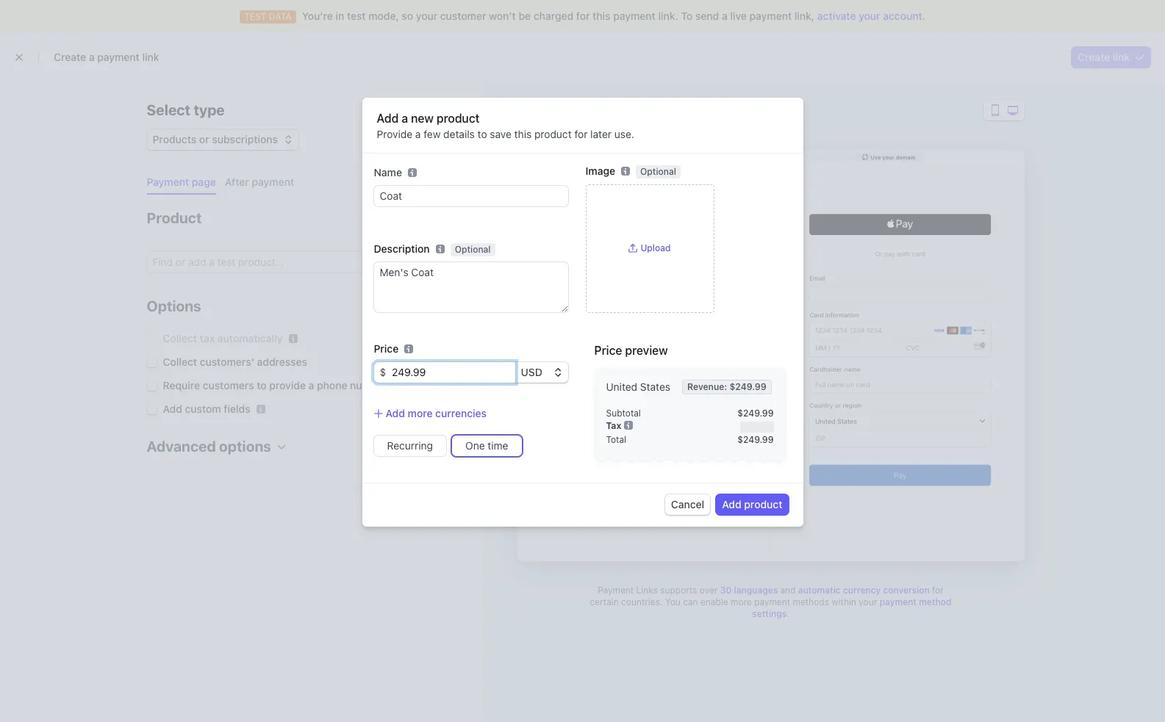 Task type: describe. For each thing, give the bounding box(es) containing it.
united states
[[606, 381, 671, 393]]

charged
[[534, 10, 574, 22]]

more inside button
[[408, 407, 433, 420]]

30
[[720, 585, 732, 596]]

add product button
[[716, 495, 789, 515]]

use your domain button
[[855, 153, 923, 161]]

languages
[[734, 585, 778, 596]]

0 vertical spatial for
[[576, 10, 590, 22]]

activate
[[818, 10, 856, 22]]

usd button
[[515, 362, 568, 383]]

subscriptions
[[212, 133, 278, 146]]

payment method settings
[[752, 597, 952, 620]]

certain
[[590, 597, 619, 608]]

create a payment link
[[54, 51, 159, 63]]

one
[[465, 440, 485, 452]]

0 horizontal spatial product
[[437, 112, 480, 125]]

upload
[[641, 243, 671, 254]]

product
[[147, 210, 202, 226]]

to inside add a new product provide a few details to save this product for later use.
[[478, 128, 487, 140]]

add product
[[722, 499, 783, 511]]

use your domain
[[871, 154, 916, 160]]

advanced options button
[[141, 429, 286, 457]]

to inside payment page tab panel
[[257, 379, 267, 392]]

links
[[636, 585, 658, 596]]

won't
[[489, 10, 516, 22]]

settings
[[752, 609, 787, 620]]

price preview
[[594, 344, 668, 357]]

add more currencies button
[[374, 407, 487, 421]]

select
[[147, 101, 190, 118]]

details
[[443, 128, 475, 140]]

tax
[[200, 332, 215, 345]]

fields
[[224, 403, 251, 415]]

subtotal
[[606, 408, 641, 419]]

$ button
[[374, 362, 386, 383]]

a inside tab panel
[[309, 379, 314, 392]]

1 link from the left
[[142, 51, 159, 63]]

collect for collect tax automatically
[[163, 332, 197, 345]]

more inside 'for certain countries. you can enable more payment methods within your'
[[731, 597, 752, 608]]

30 languages link
[[720, 585, 778, 596]]

over
[[700, 585, 718, 596]]

for inside add a new product provide a few details to save this product for later use.
[[575, 128, 588, 140]]

custom
[[185, 403, 221, 415]]

automatic currency conversion link
[[798, 585, 930, 596]]

total
[[606, 435, 626, 446]]

$249.99 for subtotal
[[738, 408, 774, 419]]

provide
[[377, 128, 413, 140]]

time
[[488, 440, 508, 452]]

require
[[163, 379, 200, 392]]

method
[[919, 597, 952, 608]]

after payment button
[[219, 171, 303, 195]]

products
[[153, 133, 197, 146]]

provide
[[269, 379, 306, 392]]

after
[[225, 176, 249, 188]]

select type
[[147, 101, 225, 118]]

later
[[591, 128, 612, 140]]

one time
[[465, 440, 508, 452]]

add for more
[[386, 407, 405, 420]]

tax
[[606, 421, 622, 432]]

0.00 text field
[[386, 362, 515, 383]]

live
[[730, 10, 747, 22]]

you
[[665, 597, 681, 608]]

advanced
[[147, 438, 216, 455]]

products or subscriptions
[[153, 133, 278, 146]]

cancel
[[671, 499, 705, 511]]

info image
[[624, 422, 633, 430]]

add a new product provide a few details to save this product for later use.
[[377, 112, 634, 140]]

automatically
[[218, 332, 283, 345]]

link inside create link button
[[1113, 51, 1130, 63]]

customers
[[203, 379, 254, 392]]

add more currencies
[[386, 407, 487, 420]]

so
[[402, 10, 413, 22]]

supports
[[660, 585, 697, 596]]

upload button
[[629, 243, 671, 255]]

1 horizontal spatial product
[[535, 128, 572, 140]]

activate your account link
[[818, 10, 923, 22]]

this inside add a new product provide a few details to save this product for later use.
[[514, 128, 532, 140]]

addresses
[[257, 356, 307, 368]]

revenue: $249.99
[[688, 382, 767, 393]]

few
[[424, 128, 441, 140]]

can
[[683, 597, 698, 608]]

advanced options
[[147, 438, 271, 455]]

0 horizontal spatial .
[[787, 609, 789, 620]]

payment inside 'for certain countries. you can enable more payment methods within your'
[[755, 597, 790, 608]]

united
[[606, 381, 638, 393]]

domain
[[896, 154, 916, 160]]



Task type: locate. For each thing, give the bounding box(es) containing it.
collect
[[163, 332, 197, 345], [163, 356, 197, 368]]

send
[[696, 10, 719, 22]]

1 horizontal spatial link
[[1113, 51, 1130, 63]]

name
[[374, 166, 402, 179]]

payment for payment page
[[147, 176, 189, 188]]

0 horizontal spatial this
[[514, 128, 532, 140]]

0 vertical spatial this
[[593, 10, 611, 22]]

payment up certain
[[598, 585, 634, 596]]

1 horizontal spatial more
[[731, 597, 752, 608]]

for certain countries. you can enable more payment methods within your
[[590, 585, 944, 608]]

payment link settings tab list
[[141, 171, 455, 195]]

optional up men's coat text box
[[455, 244, 491, 255]]

1 vertical spatial for
[[575, 128, 588, 140]]

create inside create link button
[[1078, 51, 1110, 63]]

2 vertical spatial $249.99
[[738, 435, 774, 446]]

product inside button
[[744, 499, 783, 511]]

this right the save on the top
[[514, 128, 532, 140]]

options
[[219, 438, 271, 455]]

image
[[586, 165, 615, 177]]

to
[[681, 10, 693, 22]]

add up recurring on the left bottom of page
[[386, 407, 405, 420]]

add inside add a new product provide a few details to save this product for later use.
[[377, 112, 399, 125]]

2 vertical spatial product
[[744, 499, 783, 511]]

2 collect from the top
[[163, 356, 197, 368]]

2 create from the left
[[1078, 51, 1110, 63]]

create for create a payment link
[[54, 51, 86, 63]]

customers'
[[200, 356, 254, 368]]

0 vertical spatial $249.99
[[730, 382, 767, 393]]

for inside 'for certain countries. you can enable more payment methods within your'
[[932, 585, 944, 596]]

1 collect from the top
[[163, 332, 197, 345]]

for up method
[[932, 585, 944, 596]]

your inside button
[[883, 154, 895, 160]]

create
[[54, 51, 86, 63], [1078, 51, 1110, 63]]

to
[[478, 128, 487, 140], [257, 379, 267, 392]]

add inside payment page tab panel
[[163, 403, 182, 415]]

0 vertical spatial payment
[[147, 176, 189, 188]]

Premium Plan, sunglasses, etc. text field
[[374, 186, 568, 207]]

optional right image
[[640, 166, 676, 177]]

payment page
[[147, 176, 216, 188]]

0 horizontal spatial link
[[142, 51, 159, 63]]

use
[[871, 154, 881, 160]]

1 horizontal spatial payment
[[598, 585, 634, 596]]

collect left tax
[[163, 332, 197, 345]]

after payment
[[225, 176, 294, 188]]

1 vertical spatial product
[[535, 128, 572, 140]]

cancel button
[[665, 495, 710, 515]]

to left provide
[[257, 379, 267, 392]]

0 horizontal spatial optional
[[455, 244, 491, 255]]

0 horizontal spatial create
[[54, 51, 86, 63]]

revenue:
[[688, 382, 727, 393]]

0 horizontal spatial payment
[[147, 176, 189, 188]]

1 vertical spatial .
[[787, 609, 789, 620]]

collect up require
[[163, 356, 197, 368]]

0 horizontal spatial more
[[408, 407, 433, 420]]

$
[[380, 366, 386, 379]]

for
[[576, 10, 590, 22], [575, 128, 588, 140], [932, 585, 944, 596]]

add for a
[[377, 112, 399, 125]]

your right "so"
[[416, 10, 438, 22]]

0 vertical spatial more
[[408, 407, 433, 420]]

your inside 'for certain countries. you can enable more payment methods within your'
[[859, 597, 877, 608]]

to left the save on the top
[[478, 128, 487, 140]]

new
[[411, 112, 434, 125]]

payment page tab panel
[[135, 195, 455, 478]]

0 vertical spatial .
[[923, 10, 926, 22]]

0 horizontal spatial price
[[374, 343, 399, 355]]

number
[[350, 379, 388, 392]]

collect for collect customers' addresses
[[163, 356, 197, 368]]

1 vertical spatial to
[[257, 379, 267, 392]]

2 link from the left
[[1113, 51, 1130, 63]]

account
[[883, 10, 923, 22]]

more up recurring on the left bottom of page
[[408, 407, 433, 420]]

currency
[[843, 585, 881, 596]]

optional for description
[[455, 244, 491, 255]]

price for price preview
[[594, 344, 622, 357]]

Men's Coat text field
[[374, 262, 568, 312]]

this right charged
[[593, 10, 611, 22]]

1 horizontal spatial optional
[[640, 166, 676, 177]]

1 horizontal spatial price
[[594, 344, 622, 357]]

options
[[147, 298, 201, 315]]

products or subscriptions button
[[147, 126, 299, 150]]

type
[[194, 101, 225, 118]]

link
[[142, 51, 159, 63], [1113, 51, 1130, 63]]

1 create from the left
[[54, 51, 86, 63]]

1 vertical spatial more
[[731, 597, 752, 608]]

1 horizontal spatial to
[[478, 128, 487, 140]]

price
[[374, 343, 399, 355], [594, 344, 622, 357]]

0 vertical spatial product
[[437, 112, 480, 125]]

more
[[408, 407, 433, 420], [731, 597, 752, 608]]

currencies
[[435, 407, 487, 420]]

0 vertical spatial collect
[[163, 332, 197, 345]]

0 vertical spatial to
[[478, 128, 487, 140]]

1 vertical spatial collect
[[163, 356, 197, 368]]

more down '30 languages' link
[[731, 597, 752, 608]]

your down the "automatic currency conversion" link
[[859, 597, 877, 608]]

your right activate
[[859, 10, 881, 22]]

1 horizontal spatial .
[[923, 10, 926, 22]]

your right use
[[883, 154, 895, 160]]

1 vertical spatial payment
[[598, 585, 634, 596]]

require customers to provide a phone number
[[163, 379, 388, 392]]

create link
[[1078, 51, 1130, 63]]

link.
[[658, 10, 679, 22]]

collect customers' addresses
[[163, 356, 307, 368]]

you're
[[302, 10, 333, 22]]

for left the later
[[575, 128, 588, 140]]

1 vertical spatial this
[[514, 128, 532, 140]]

0 horizontal spatial to
[[257, 379, 267, 392]]

and
[[780, 585, 796, 596]]

add down require
[[163, 403, 182, 415]]

description
[[374, 243, 430, 255]]

price up $
[[374, 343, 399, 355]]

this
[[593, 10, 611, 22], [514, 128, 532, 140]]

2 horizontal spatial product
[[744, 499, 783, 511]]

or
[[199, 133, 209, 146]]

optional
[[640, 166, 676, 177], [455, 244, 491, 255]]

recurring
[[387, 440, 433, 452]]

optional for image
[[640, 166, 676, 177]]

payment method settings link
[[752, 597, 952, 620]]

payment links supports over 30 languages and automatic currency conversion
[[598, 585, 930, 596]]

collect tax automatically
[[163, 332, 283, 345]]

payment inside button
[[147, 176, 189, 188]]

1 vertical spatial $249.99
[[738, 408, 774, 419]]

1 horizontal spatial this
[[593, 10, 611, 22]]

1 vertical spatial optional
[[455, 244, 491, 255]]

within
[[832, 597, 857, 608]]

page
[[192, 176, 216, 188]]

conversion
[[883, 585, 930, 596]]

0 vertical spatial optional
[[640, 166, 676, 177]]

in
[[336, 10, 344, 22]]

price left preview at the top of page
[[594, 344, 622, 357]]

preview
[[625, 344, 668, 357]]

add right cancel
[[722, 499, 742, 511]]

add custom fields
[[163, 403, 251, 415]]

be
[[519, 10, 531, 22]]

phone
[[317, 379, 347, 392]]

payment inside payment method settings
[[880, 597, 917, 608]]

add up the provide
[[377, 112, 399, 125]]

for right charged
[[576, 10, 590, 22]]

usd
[[521, 366, 543, 379]]

preview
[[517, 101, 572, 118]]

create for create link
[[1078, 51, 1110, 63]]

1 horizontal spatial create
[[1078, 51, 1110, 63]]

use.
[[615, 128, 634, 140]]

payment left "page" at the top
[[147, 176, 189, 188]]

automatic
[[798, 585, 841, 596]]

payment for payment links supports over 30 languages and automatic currency conversion
[[598, 585, 634, 596]]

save
[[490, 128, 512, 140]]

2 vertical spatial for
[[932, 585, 944, 596]]

your
[[416, 10, 438, 22], [859, 10, 881, 22], [883, 154, 895, 160], [859, 597, 877, 608]]

price for price
[[374, 343, 399, 355]]

add for custom
[[163, 403, 182, 415]]

create link button
[[1072, 46, 1151, 68]]

payment page button
[[141, 171, 225, 195]]

customer
[[440, 10, 486, 22]]

$249.99 for total
[[738, 435, 774, 446]]

countries.
[[621, 597, 663, 608]]

add for product
[[722, 499, 742, 511]]

payment inside button
[[252, 176, 294, 188]]



Task type: vqa. For each thing, say whether or not it's contained in the screenshot.
Add in the Payment page tab panel
yes



